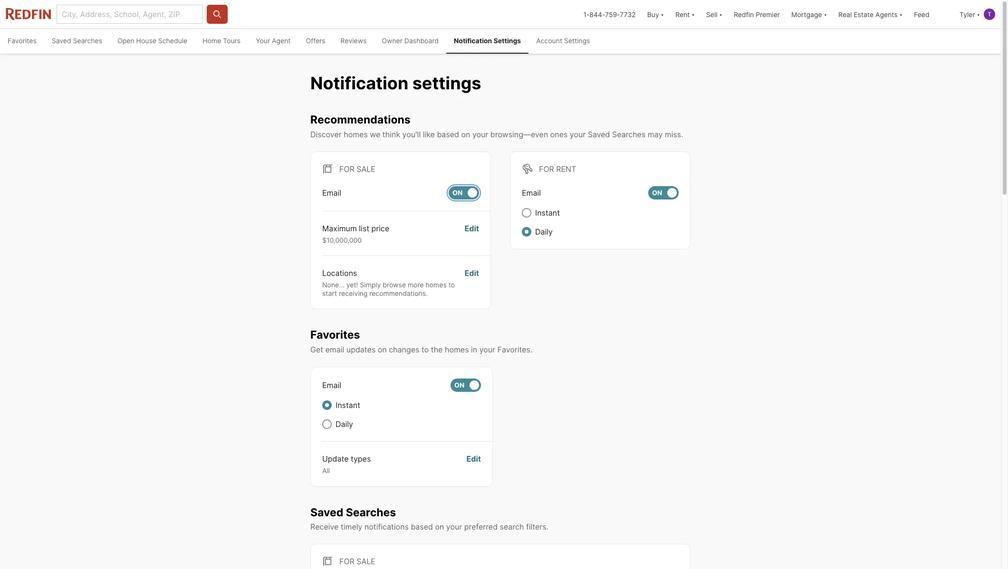 Task type: vqa. For each thing, say whether or not it's contained in the screenshot.
middle BY
no



Task type: describe. For each thing, give the bounding box(es) containing it.
rent ▾
[[676, 10, 695, 18]]

in
[[471, 345, 478, 355]]

sell
[[707, 10, 718, 18]]

real estate agents ▾ button
[[833, 0, 909, 29]]

edit for locations
[[465, 269, 479, 278]]

your left browsing—even
[[473, 130, 489, 139]]

▾ for rent ▾
[[692, 10, 695, 18]]

searches for saved searches
[[73, 37, 102, 45]]

changes
[[389, 345, 420, 355]]

instant for instant option
[[336, 401, 360, 410]]

agents
[[876, 10, 898, 18]]

open house schedule link
[[110, 29, 195, 54]]

email up instant option
[[322, 381, 341, 390]]

edit for update types
[[467, 455, 481, 464]]

mortgage ▾ button
[[786, 0, 833, 29]]

searches for saved searches receive timely notifications based on your preferred search filters.
[[346, 506, 396, 520]]

▾ for mortgage ▾
[[824, 10, 827, 18]]

rent ▾ button
[[670, 0, 701, 29]]

your inside "favorites get email updates on changes to the homes in your favorites."
[[480, 345, 496, 355]]

favorites.
[[498, 345, 533, 355]]

discover
[[311, 130, 342, 139]]

1-844-759-7732
[[584, 10, 636, 18]]

1-
[[584, 10, 590, 18]]

edit button for maximum list price
[[465, 223, 479, 245]]

user photo image
[[984, 9, 996, 20]]

on inside the saved searches receive timely notifications based on your preferred search filters.
[[435, 523, 444, 532]]

maximum
[[322, 224, 357, 233]]

none...
[[322, 281, 345, 289]]

maximum list price $10,000,000
[[322, 224, 390, 244]]

all
[[322, 467, 330, 475]]

tours
[[223, 37, 241, 45]]

saved inside recommendations discover homes we think you'll like based on your browsing—even ones your saved searches may miss.
[[588, 130, 610, 139]]

owner dashboard link
[[374, 29, 447, 54]]

to inside "favorites get email updates on changes to the homes in your favorites."
[[422, 345, 429, 355]]

real estate agents ▾
[[839, 10, 903, 18]]

reviews
[[341, 37, 367, 45]]

list
[[359, 224, 370, 233]]

redfin
[[734, 10, 754, 18]]

browse
[[383, 281, 406, 289]]

browsing—even
[[491, 130, 548, 139]]

open
[[117, 37, 134, 45]]

City, Address, School, Agent, ZIP search field
[[57, 5, 203, 24]]

price
[[372, 224, 390, 233]]

email for for rent
[[522, 188, 541, 198]]

to inside "locations none... yet! simply browse more homes to start receiving recommendations."
[[449, 281, 455, 289]]

recommendations discover homes we think you'll like based on your browsing—even ones your saved searches may miss.
[[311, 113, 684, 139]]

buy ▾
[[648, 10, 664, 18]]

home tours
[[203, 37, 241, 45]]

updates
[[347, 345, 376, 355]]

more
[[408, 281, 424, 289]]

for down discover
[[340, 164, 355, 174]]

real
[[839, 10, 852, 18]]

daily radio for instant option
[[322, 420, 332, 429]]

real estate agents ▾ link
[[839, 0, 903, 29]]

on inside "favorites get email updates on changes to the homes in your favorites."
[[378, 345, 387, 355]]

recommendations
[[311, 113, 411, 126]]

submit search image
[[213, 10, 222, 19]]

preferred
[[464, 523, 498, 532]]

2 for sale from the top
[[340, 557, 376, 567]]

1 for sale from the top
[[340, 164, 376, 174]]

locations
[[322, 269, 357, 278]]

account settings link
[[529, 29, 598, 54]]

daily for instant option
[[336, 420, 353, 429]]

home
[[203, 37, 221, 45]]

Instant radio
[[322, 401, 332, 410]]

your agent link
[[248, 29, 298, 54]]

dashboard
[[405, 37, 439, 45]]

mortgage
[[792, 10, 822, 18]]

mortgage ▾
[[792, 10, 827, 18]]

update
[[322, 455, 349, 464]]

edit button for locations
[[465, 268, 479, 298]]

owner dashboard
[[382, 37, 439, 45]]

daily radio for instant radio
[[522, 227, 532, 237]]

types
[[351, 455, 371, 464]]

favorites link
[[0, 29, 44, 54]]

buy ▾ button
[[648, 0, 664, 29]]

timely
[[341, 523, 363, 532]]

filters.
[[526, 523, 549, 532]]

tyler ▾
[[960, 10, 981, 18]]

your inside the saved searches receive timely notifications based on your preferred search filters.
[[446, 523, 462, 532]]

buy ▾ button
[[642, 0, 670, 29]]

edit button for update types
[[467, 454, 481, 475]]

homes inside "favorites get email updates on changes to the homes in your favorites."
[[445, 345, 469, 355]]

simply
[[360, 281, 381, 289]]

saved searches
[[52, 37, 102, 45]]

the
[[431, 345, 443, 355]]

reviews link
[[333, 29, 374, 54]]

sell ▾ button
[[707, 0, 723, 29]]

ones
[[551, 130, 568, 139]]

your agent
[[256, 37, 291, 45]]

account
[[536, 37, 563, 45]]

notifications
[[365, 523, 409, 532]]

mortgage ▾ button
[[792, 0, 827, 29]]

5 ▾ from the left
[[900, 10, 903, 18]]



Task type: locate. For each thing, give the bounding box(es) containing it.
saved for saved searches receive timely notifications based on your preferred search filters.
[[311, 506, 344, 520]]

email
[[326, 345, 344, 355]]

0 vertical spatial homes
[[344, 130, 368, 139]]

get
[[311, 345, 323, 355]]

to right more on the left of page
[[449, 281, 455, 289]]

daily radio down instant radio
[[522, 227, 532, 237]]

email
[[322, 188, 341, 198], [522, 188, 541, 198], [322, 381, 341, 390]]

think
[[383, 130, 400, 139]]

homes inside recommendations discover homes we think you'll like based on your browsing—even ones your saved searches may miss.
[[344, 130, 368, 139]]

1 settings from the left
[[494, 37, 521, 45]]

0 horizontal spatial instant
[[336, 401, 360, 410]]

for left rent
[[539, 164, 554, 174]]

2 ▾ from the left
[[692, 10, 695, 18]]

for
[[340, 164, 355, 174], [539, 164, 554, 174], [340, 557, 355, 567]]

1 horizontal spatial on
[[435, 523, 444, 532]]

agent
[[272, 37, 291, 45]]

notification settings link
[[447, 29, 529, 54]]

for rent
[[539, 164, 577, 174]]

offers link
[[298, 29, 333, 54]]

email up instant radio
[[522, 188, 541, 198]]

1 horizontal spatial saved
[[311, 506, 344, 520]]

0 vertical spatial saved
[[52, 37, 71, 45]]

recommendations.
[[370, 289, 428, 298]]

receiving
[[339, 289, 368, 298]]

buy
[[648, 10, 659, 18]]

None checkbox
[[649, 186, 679, 200], [451, 379, 481, 392], [649, 186, 679, 200], [451, 379, 481, 392]]

favorites inside favorites link
[[8, 37, 36, 45]]

notification for notification settings
[[311, 73, 409, 94]]

feed
[[914, 10, 930, 18]]

on right updates
[[378, 345, 387, 355]]

favorites for favorites get email updates on changes to the homes in your favorites.
[[311, 329, 360, 342]]

1 vertical spatial notification
[[311, 73, 409, 94]]

saved searches link
[[44, 29, 110, 54]]

rent
[[556, 164, 577, 174]]

1 vertical spatial daily
[[336, 420, 353, 429]]

None checkbox
[[449, 186, 479, 200]]

0 vertical spatial for sale
[[340, 164, 376, 174]]

1 vertical spatial to
[[422, 345, 429, 355]]

0 horizontal spatial searches
[[73, 37, 102, 45]]

you'll
[[403, 130, 421, 139]]

yet!
[[347, 281, 358, 289]]

0 horizontal spatial settings
[[494, 37, 521, 45]]

▾ right mortgage
[[824, 10, 827, 18]]

1 horizontal spatial daily
[[535, 227, 553, 237]]

2 vertical spatial edit button
[[467, 454, 481, 475]]

settings for account settings
[[564, 37, 590, 45]]

1 sale from the top
[[357, 164, 376, 174]]

edit for maximum list price
[[465, 224, 479, 233]]

house
[[136, 37, 156, 45]]

0 horizontal spatial based
[[411, 523, 433, 532]]

7732
[[620, 10, 636, 18]]

based right like
[[437, 130, 459, 139]]

844-
[[590, 10, 605, 18]]

on
[[453, 189, 463, 197], [652, 189, 663, 197], [455, 381, 465, 390]]

for sale
[[340, 164, 376, 174], [340, 557, 376, 567]]

open house schedule
[[117, 37, 187, 45]]

0 vertical spatial notification
[[454, 37, 492, 45]]

like
[[423, 130, 435, 139]]

on inside recommendations discover homes we think you'll like based on your browsing—even ones your saved searches may miss.
[[461, 130, 470, 139]]

saved inside the saved searches receive timely notifications based on your preferred search filters.
[[311, 506, 344, 520]]

your
[[473, 130, 489, 139], [570, 130, 586, 139], [480, 345, 496, 355], [446, 523, 462, 532]]

homes right more on the left of page
[[426, 281, 447, 289]]

locations none... yet! simply browse more homes to start receiving recommendations.
[[322, 269, 455, 298]]

1 vertical spatial sale
[[357, 557, 376, 567]]

daily radio down instant option
[[322, 420, 332, 429]]

▾ for tyler ▾
[[977, 10, 981, 18]]

0 horizontal spatial notification
[[311, 73, 409, 94]]

2 vertical spatial on
[[435, 523, 444, 532]]

sale down the we
[[357, 164, 376, 174]]

0 horizontal spatial on
[[378, 345, 387, 355]]

1 horizontal spatial searches
[[346, 506, 396, 520]]

▾ right buy
[[661, 10, 664, 18]]

1-844-759-7732 link
[[584, 10, 636, 18]]

settings for notification settings
[[494, 37, 521, 45]]

we
[[370, 130, 381, 139]]

your
[[256, 37, 270, 45]]

notification for notification settings
[[454, 37, 492, 45]]

for sale down timely
[[340, 557, 376, 567]]

1 vertical spatial on
[[378, 345, 387, 355]]

miss.
[[665, 130, 684, 139]]

based inside the saved searches receive timely notifications based on your preferred search filters.
[[411, 523, 433, 532]]

0 vertical spatial searches
[[73, 37, 102, 45]]

2 horizontal spatial searches
[[612, 130, 646, 139]]

account settings
[[536, 37, 590, 45]]

settings right "account"
[[564, 37, 590, 45]]

0 vertical spatial favorites
[[8, 37, 36, 45]]

home tours link
[[195, 29, 248, 54]]

$10,000,000
[[322, 236, 362, 244]]

0 vertical spatial edit button
[[465, 223, 479, 245]]

settings left "account"
[[494, 37, 521, 45]]

1 vertical spatial edit
[[465, 269, 479, 278]]

759-
[[605, 10, 620, 18]]

2 vertical spatial searches
[[346, 506, 396, 520]]

0 vertical spatial based
[[437, 130, 459, 139]]

searches inside recommendations discover homes we think you'll like based on your browsing—even ones your saved searches may miss.
[[612, 130, 646, 139]]

1 horizontal spatial favorites
[[311, 329, 360, 342]]

saved right ones
[[588, 130, 610, 139]]

instant for instant radio
[[535, 208, 560, 218]]

1 vertical spatial instant
[[336, 401, 360, 410]]

edit
[[465, 224, 479, 233], [465, 269, 479, 278], [467, 455, 481, 464]]

2 horizontal spatial saved
[[588, 130, 610, 139]]

your left preferred
[[446, 523, 462, 532]]

0 vertical spatial sale
[[357, 164, 376, 174]]

1 horizontal spatial instant
[[535, 208, 560, 218]]

searches up notifications
[[346, 506, 396, 520]]

email for for sale
[[322, 188, 341, 198]]

saved
[[52, 37, 71, 45], [588, 130, 610, 139], [311, 506, 344, 520]]

1 vertical spatial edit button
[[465, 268, 479, 298]]

saved up receive
[[311, 506, 344, 520]]

estate
[[854, 10, 874, 18]]

6 ▾ from the left
[[977, 10, 981, 18]]

0 horizontal spatial saved
[[52, 37, 71, 45]]

saved for saved searches
[[52, 37, 71, 45]]

email up maximum
[[322, 188, 341, 198]]

owner
[[382, 37, 403, 45]]

1 vertical spatial for sale
[[340, 557, 376, 567]]

for sale down the we
[[340, 164, 376, 174]]

▾
[[661, 10, 664, 18], [692, 10, 695, 18], [720, 10, 723, 18], [824, 10, 827, 18], [900, 10, 903, 18], [977, 10, 981, 18]]

sale down timely
[[357, 557, 376, 567]]

instant
[[535, 208, 560, 218], [336, 401, 360, 410]]

notification settings
[[454, 37, 521, 45]]

to left the on the bottom left of the page
[[422, 345, 429, 355]]

2 vertical spatial homes
[[445, 345, 469, 355]]

▾ right "rent"
[[692, 10, 695, 18]]

searches left open
[[73, 37, 102, 45]]

0 horizontal spatial favorites
[[8, 37, 36, 45]]

homes left in
[[445, 345, 469, 355]]

▾ for buy ▾
[[661, 10, 664, 18]]

rent ▾ button
[[676, 0, 695, 29]]

▾ for sell ▾
[[720, 10, 723, 18]]

favorites inside "favorites get email updates on changes to the homes in your favorites."
[[311, 329, 360, 342]]

instant right instant radio
[[535, 208, 560, 218]]

0 horizontal spatial daily radio
[[322, 420, 332, 429]]

based inside recommendations discover homes we think you'll like based on your browsing—even ones your saved searches may miss.
[[437, 130, 459, 139]]

2 settings from the left
[[564, 37, 590, 45]]

your right ones
[[570, 130, 586, 139]]

searches inside the saved searches receive timely notifications based on your preferred search filters.
[[346, 506, 396, 520]]

0 horizontal spatial daily
[[336, 420, 353, 429]]

3 ▾ from the left
[[720, 10, 723, 18]]

may
[[648, 130, 663, 139]]

1 ▾ from the left
[[661, 10, 664, 18]]

0 vertical spatial on
[[461, 130, 470, 139]]

0 vertical spatial edit
[[465, 224, 479, 233]]

sell ▾
[[707, 10, 723, 18]]

searches
[[73, 37, 102, 45], [612, 130, 646, 139], [346, 506, 396, 520]]

redfin premier
[[734, 10, 780, 18]]

for down timely
[[340, 557, 355, 567]]

favorites for favorites
[[8, 37, 36, 45]]

based right notifications
[[411, 523, 433, 532]]

1 vertical spatial searches
[[612, 130, 646, 139]]

on for rent
[[652, 189, 663, 197]]

homes inside "locations none... yet! simply browse more homes to start receiving recommendations."
[[426, 281, 447, 289]]

2 sale from the top
[[357, 557, 376, 567]]

edit button
[[465, 223, 479, 245], [465, 268, 479, 298], [467, 454, 481, 475]]

searches left may
[[612, 130, 646, 139]]

1 horizontal spatial daily radio
[[522, 227, 532, 237]]

settings
[[494, 37, 521, 45], [564, 37, 590, 45]]

4 ▾ from the left
[[824, 10, 827, 18]]

2 vertical spatial saved
[[311, 506, 344, 520]]

rent
[[676, 10, 690, 18]]

on for sale
[[453, 189, 463, 197]]

favorites get email updates on changes to the homes in your favorites.
[[311, 329, 533, 355]]

1 vertical spatial homes
[[426, 281, 447, 289]]

homes
[[344, 130, 368, 139], [426, 281, 447, 289], [445, 345, 469, 355]]

homes down "recommendations"
[[344, 130, 368, 139]]

saved right favorites link
[[52, 37, 71, 45]]

1 vertical spatial daily radio
[[322, 420, 332, 429]]

instant right instant option
[[336, 401, 360, 410]]

2 vertical spatial edit
[[467, 455, 481, 464]]

0 horizontal spatial to
[[422, 345, 429, 355]]

feed button
[[909, 0, 954, 29]]

1 horizontal spatial notification
[[454, 37, 492, 45]]

1 vertical spatial saved
[[588, 130, 610, 139]]

1 horizontal spatial settings
[[564, 37, 590, 45]]

daily for instant radio
[[535, 227, 553, 237]]

▾ right agents
[[900, 10, 903, 18]]

2 horizontal spatial on
[[461, 130, 470, 139]]

0 vertical spatial to
[[449, 281, 455, 289]]

offers
[[306, 37, 326, 45]]

sale
[[357, 164, 376, 174], [357, 557, 376, 567]]

0 vertical spatial daily
[[535, 227, 553, 237]]

on right like
[[461, 130, 470, 139]]

start
[[322, 289, 337, 298]]

search
[[500, 523, 524, 532]]

Daily radio
[[522, 227, 532, 237], [322, 420, 332, 429]]

on left preferred
[[435, 523, 444, 532]]

sell ▾ button
[[701, 0, 728, 29]]

▾ left user photo
[[977, 10, 981, 18]]

your right in
[[480, 345, 496, 355]]

redfin premier button
[[728, 0, 786, 29]]

settings
[[413, 73, 481, 94]]

saved searches receive timely notifications based on your preferred search filters.
[[311, 506, 549, 532]]

Instant radio
[[522, 208, 532, 218]]

1 horizontal spatial to
[[449, 281, 455, 289]]

tyler
[[960, 10, 976, 18]]

0 vertical spatial daily radio
[[522, 227, 532, 237]]

based
[[437, 130, 459, 139], [411, 523, 433, 532]]

premier
[[756, 10, 780, 18]]

1 horizontal spatial based
[[437, 130, 459, 139]]

▾ right sell
[[720, 10, 723, 18]]

1 vertical spatial based
[[411, 523, 433, 532]]

0 vertical spatial instant
[[535, 208, 560, 218]]

1 vertical spatial favorites
[[311, 329, 360, 342]]



